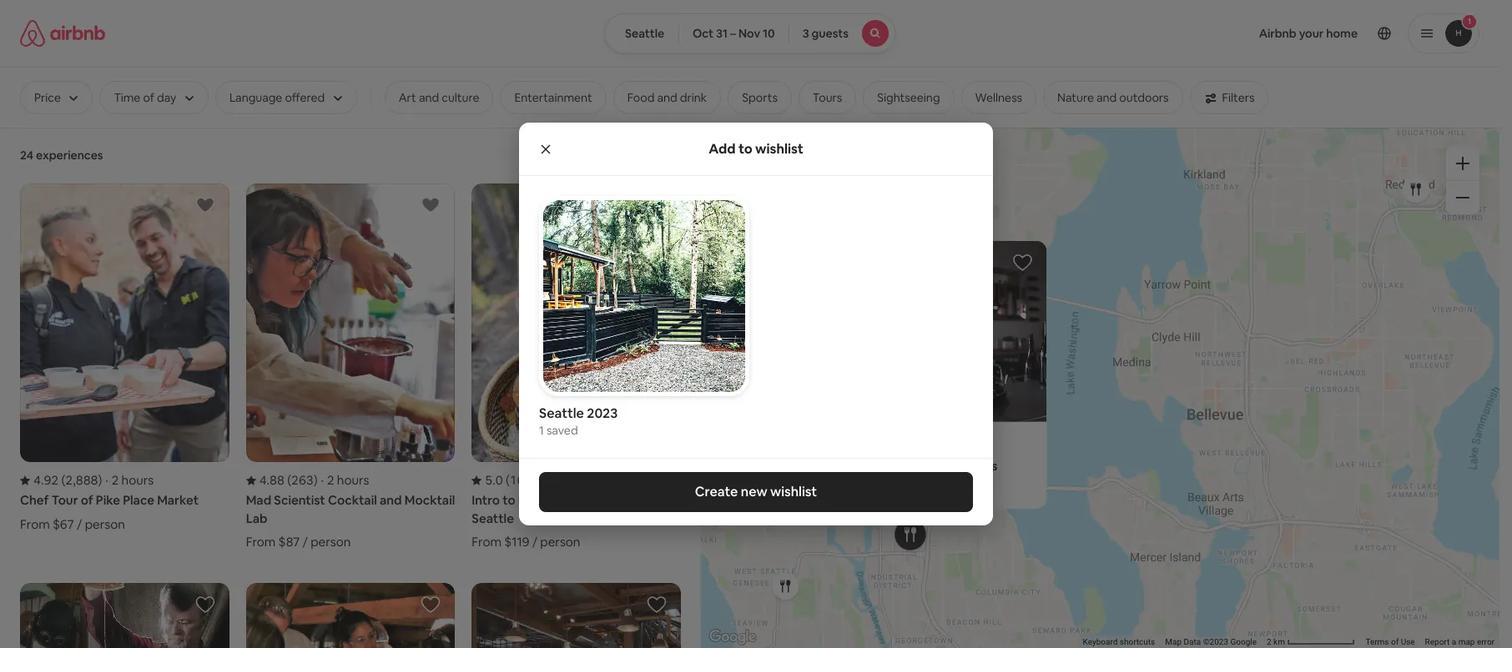 Task type: vqa. For each thing, say whether or not it's contained in the screenshot.
2 within button
yes



Task type: locate. For each thing, give the bounding box(es) containing it.
and for food
[[657, 90, 677, 105]]

entertainment
[[514, 90, 592, 105]]

seattle for seattle 2023 1 saved
[[539, 405, 584, 422]]

a
[[1452, 638, 1456, 647]]

urban wine tasting at elsom cellars group
[[773, 241, 1046, 508]]

culture
[[442, 90, 479, 105]]

1
[[539, 423, 544, 438]]

2 · 2 hours from the left
[[321, 472, 369, 488]]

0 vertical spatial of
[[81, 493, 93, 508]]

and for nature
[[1096, 90, 1117, 105]]

0 horizontal spatial to
[[503, 493, 515, 508]]

hours up cocktail at the bottom of the page
[[337, 472, 369, 488]]

· 2 hours for foraging
[[539, 472, 588, 488]]

0 horizontal spatial of
[[81, 493, 93, 508]]

· 2 hours inside intro to mushroom foraging in seattle "group"
[[539, 472, 588, 488]]

· inside intro to mushroom foraging in seattle "group"
[[539, 472, 542, 488]]

· 2 hours up place
[[105, 472, 154, 488]]

hours for and
[[337, 472, 369, 488]]

5.0
[[485, 472, 503, 488]]

wishlist down urban
[[770, 483, 817, 501]]

3 hours from the left
[[555, 472, 588, 488]]

$119
[[504, 534, 529, 550]]

and right the nature
[[1096, 90, 1117, 105]]

· right (263)
[[321, 472, 324, 488]]

of down (2,888)
[[81, 493, 93, 508]]

1 · from the left
[[105, 472, 108, 488]]

3 guests button
[[788, 13, 895, 53]]

tours
[[813, 90, 842, 105]]

1 vertical spatial of
[[1391, 638, 1399, 647]]

seattle
[[625, 26, 664, 41], [539, 405, 584, 422], [472, 510, 514, 526]]

mushroom
[[518, 493, 581, 508]]

outdoors
[[1119, 90, 1169, 105]]

2 inside intro to mushroom foraging in seattle "group"
[[546, 472, 553, 488]]

person down mushroom
[[540, 534, 580, 550]]

1 vertical spatial to
[[503, 493, 515, 508]]

person
[[85, 516, 125, 532], [311, 534, 351, 550], [540, 534, 580, 550]]

2 left km
[[1267, 638, 1271, 647]]

Sightseeing button
[[863, 81, 954, 114]]

2 inside chef tour of pike place market group
[[112, 472, 119, 488]]

person inside the mad scientist cocktail and mocktail lab from $87 / person
[[311, 534, 351, 550]]

2 up "pike"
[[112, 472, 119, 488]]

intro to mushroom foraging in seattle group
[[472, 184, 681, 550]]

add to wishlist image for urban wine tasting at elsom cellars group
[[1012, 253, 1032, 273]]

1 horizontal spatial seattle
[[539, 405, 584, 422]]

wishlist inside button
[[770, 483, 817, 501]]

to right add
[[738, 140, 752, 157]]

1 horizontal spatial of
[[1391, 638, 1399, 647]]

0 horizontal spatial person
[[85, 516, 125, 532]]

10
[[763, 26, 775, 41]]

0 horizontal spatial · 2 hours
[[105, 472, 154, 488]]

intro to mushroom foraging in seattle from $119 / person
[[472, 493, 648, 550]]

from inside chef tour of pike place market from $67 / person
[[20, 516, 50, 532]]

hours up mushroom
[[555, 472, 588, 488]]

to inside intro to mushroom foraging in seattle from $119 / person
[[503, 493, 515, 508]]

2 hours from the left
[[337, 472, 369, 488]]

to inside dialog
[[738, 140, 752, 157]]

add to wishlist image inside chef tour of pike place market group
[[195, 195, 215, 215]]

0 vertical spatial add to wishlist image
[[647, 195, 667, 215]]

2 for 4.92 (2,888)
[[112, 472, 119, 488]]

person for $87
[[311, 534, 351, 550]]

1 horizontal spatial ·
[[321, 472, 324, 488]]

· 2 hours for and
[[321, 472, 369, 488]]

2 inside button
[[1267, 638, 1271, 647]]

wishlist for create new wishlist
[[770, 483, 817, 501]]

to for intro
[[503, 493, 515, 508]]

5.0 (104)
[[485, 472, 536, 488]]

/ inside intro to mushroom foraging in seattle from $119 / person
[[532, 534, 537, 550]]

foraging
[[584, 493, 635, 508]]

seattle inside intro to mushroom foraging in seattle from $119 / person
[[472, 510, 514, 526]]

1 vertical spatial add to wishlist image
[[1012, 253, 1032, 273]]

· inside the mad scientist cocktail and mocktail lab group
[[321, 472, 324, 488]]

person inside chef tour of pike place market from $67 / person
[[85, 516, 125, 532]]

nature and outdoors
[[1057, 90, 1169, 105]]

/ inside the mad scientist cocktail and mocktail lab from $87 / person
[[303, 534, 308, 550]]

seattle inside seattle button
[[625, 26, 664, 41]]

0 vertical spatial to
[[738, 140, 752, 157]]

none search field containing seattle
[[604, 13, 895, 53]]

hours up place
[[121, 472, 154, 488]]

· inside chef tour of pike place market group
[[105, 472, 108, 488]]

/ right $67
[[77, 516, 82, 532]]

· 2 hours
[[105, 472, 154, 488], [321, 472, 369, 488], [539, 472, 588, 488]]

zoom in image
[[1456, 157, 1469, 170]]

0 vertical spatial seattle
[[625, 26, 664, 41]]

hours for pike
[[121, 472, 154, 488]]

oct
[[693, 26, 714, 41]]

1 · 2 hours from the left
[[105, 472, 154, 488]]

tour
[[51, 493, 78, 508]]

3 · from the left
[[539, 472, 542, 488]]

1 horizontal spatial · 2 hours
[[321, 472, 369, 488]]

seattle 2023 1 saved
[[539, 405, 618, 438]]

2 horizontal spatial · 2 hours
[[539, 472, 588, 488]]

cellars
[[957, 458, 997, 473]]

terms
[[1366, 638, 1389, 647]]

2 right (263)
[[327, 472, 334, 488]]

add to wishlist image inside urban wine tasting at elsom cellars group
[[1012, 253, 1032, 273]]

art
[[399, 90, 416, 105]]

person right $87
[[311, 534, 351, 550]]

chef tour of pike place market group
[[20, 184, 229, 532]]

from down urban
[[787, 480, 815, 495]]

2 vertical spatial add to wishlist image
[[647, 595, 667, 615]]

wishlist for seattle 2023, 1 saved group
[[539, 196, 749, 438]]

from left $119
[[472, 534, 501, 550]]

person down "pike"
[[85, 516, 125, 532]]

person for $67
[[85, 516, 125, 532]]

· for (104)
[[539, 472, 542, 488]]

terms of use
[[1366, 638, 1415, 647]]

to for add
[[738, 140, 752, 157]]

create
[[695, 483, 738, 501]]

3 · 2 hours from the left
[[539, 472, 588, 488]]

of
[[81, 493, 93, 508], [1391, 638, 1399, 647]]

Tours button
[[798, 81, 856, 114]]

chef tour of pike place market from $67 / person
[[20, 493, 199, 532]]

google map
showing 24 experiences. region
[[701, 127, 1499, 648]]

report a map error link
[[1425, 638, 1494, 647]]

·
[[105, 472, 108, 488], [321, 472, 324, 488], [539, 472, 542, 488]]

/ right $87
[[303, 534, 308, 550]]

to down 5.0 (104)
[[503, 493, 515, 508]]

©2023
[[1203, 638, 1228, 647]]

person inside intro to mushroom foraging in seattle from $119 / person
[[540, 534, 580, 550]]

/ right $119
[[532, 534, 537, 550]]

seattle left oct
[[625, 26, 664, 41]]

2 horizontal spatial seattle
[[625, 26, 664, 41]]

0 horizontal spatial ·
[[105, 472, 108, 488]]

2 horizontal spatial person
[[540, 534, 580, 550]]

5.0 out of 5 average rating,  104 reviews image
[[472, 472, 536, 488]]

2 · from the left
[[321, 472, 324, 488]]

zoom out image
[[1456, 191, 1469, 204]]

seattle button
[[604, 13, 679, 53]]

1 vertical spatial wishlist
[[770, 483, 817, 501]]

from down chef
[[20, 516, 50, 532]]

scientist
[[274, 493, 325, 508]]

create new wishlist button
[[539, 472, 973, 512]]

1 horizontal spatial person
[[311, 534, 351, 550]]

urban wine tasting at elsom cellars from $32
[[787, 458, 997, 495]]

0 vertical spatial wishlist
[[755, 140, 803, 157]]

1 horizontal spatial /
[[303, 534, 308, 550]]

from down lab
[[246, 534, 276, 550]]

1 horizontal spatial to
[[738, 140, 752, 157]]

from inside intro to mushroom foraging in seattle from $119 / person
[[472, 534, 501, 550]]

pike
[[96, 493, 120, 508]]

add to wishlist image
[[647, 195, 667, 215], [1012, 253, 1032, 273], [647, 595, 667, 615]]

hours inside chef tour of pike place market group
[[121, 472, 154, 488]]

0 horizontal spatial /
[[77, 516, 82, 532]]

of left use
[[1391, 638, 1399, 647]]

2 inside the mad scientist cocktail and mocktail lab group
[[327, 472, 334, 488]]

hours
[[121, 472, 154, 488], [337, 472, 369, 488], [555, 472, 588, 488]]

None search field
[[604, 13, 895, 53]]

1 horizontal spatial hours
[[337, 472, 369, 488]]

· 2 hours up cocktail at the bottom of the page
[[321, 472, 369, 488]]

to
[[738, 140, 752, 157], [503, 493, 515, 508]]

hours inside the mad scientist cocktail and mocktail lab group
[[337, 472, 369, 488]]

from inside urban wine tasting at elsom cellars from $32
[[787, 480, 815, 495]]

Nature and outdoors button
[[1043, 81, 1183, 114]]

Entertainment button
[[500, 81, 606, 114]]

2
[[112, 472, 119, 488], [327, 472, 334, 488], [546, 472, 553, 488], [1267, 638, 1271, 647]]

and right art
[[419, 90, 439, 105]]

0 horizontal spatial seattle
[[472, 510, 514, 526]]

oct 31 – nov 10 button
[[678, 13, 789, 53]]

· 2 hours inside the mad scientist cocktail and mocktail lab group
[[321, 472, 369, 488]]

· 2 hours up mushroom
[[539, 472, 588, 488]]

and inside button
[[1096, 90, 1117, 105]]

4.88 out of 5 average rating,  263 reviews image
[[246, 472, 318, 488]]

· right (104)
[[539, 472, 542, 488]]

cocktail
[[328, 493, 377, 508]]

of inside chef tour of pike place market from $67 / person
[[81, 493, 93, 508]]

and left drink
[[657, 90, 677, 105]]

hours for foraging
[[555, 472, 588, 488]]

2 up mushroom
[[546, 472, 553, 488]]

0 horizontal spatial hours
[[121, 472, 154, 488]]

seattle inside seattle 2023 1 saved
[[539, 405, 584, 422]]

wishlist down sports button in the top of the page
[[755, 140, 803, 157]]

nov
[[738, 26, 760, 41]]

3 guests
[[802, 26, 849, 41]]

· 2 hours inside chef tour of pike place market group
[[105, 472, 154, 488]]

and right cocktail at the bottom of the page
[[380, 493, 402, 508]]

add to wishlist image
[[195, 195, 215, 215], [421, 195, 441, 215], [195, 595, 215, 615], [421, 595, 441, 615]]

food and drink
[[627, 90, 707, 105]]

saved
[[546, 423, 578, 438]]

terms of use link
[[1366, 638, 1415, 647]]

hours inside intro to mushroom foraging in seattle "group"
[[555, 472, 588, 488]]

person for $119
[[540, 534, 580, 550]]

seattle for seattle
[[625, 26, 664, 41]]

seattle down the intro
[[472, 510, 514, 526]]

2 horizontal spatial /
[[532, 534, 537, 550]]

2 horizontal spatial hours
[[555, 472, 588, 488]]

mad
[[246, 493, 271, 508]]

· up "pike"
[[105, 472, 108, 488]]

1 hours from the left
[[121, 472, 154, 488]]

(2,888)
[[61, 472, 102, 488]]

/
[[77, 516, 82, 532], [303, 534, 308, 550], [532, 534, 537, 550]]

at
[[904, 458, 916, 473]]

map
[[1165, 638, 1182, 647]]

2 horizontal spatial ·
[[539, 472, 542, 488]]

/ inside chef tour of pike place market from $67 / person
[[77, 516, 82, 532]]

market
[[157, 493, 199, 508]]

2 vertical spatial seattle
[[472, 510, 514, 526]]

wishlist
[[755, 140, 803, 157], [770, 483, 817, 501]]

3
[[802, 26, 809, 41]]

and
[[419, 90, 439, 105], [657, 90, 677, 105], [1096, 90, 1117, 105], [380, 493, 402, 508]]

1 vertical spatial seattle
[[539, 405, 584, 422]]

from inside the mad scientist cocktail and mocktail lab from $87 / person
[[246, 534, 276, 550]]

wine
[[825, 458, 856, 473]]

new
[[741, 483, 767, 501]]

Art and culture button
[[384, 81, 494, 114]]

seattle up saved
[[539, 405, 584, 422]]



Task type: describe. For each thing, give the bounding box(es) containing it.
profile element
[[915, 0, 1479, 67]]

guests
[[812, 26, 849, 41]]

4.92
[[33, 472, 59, 488]]

tasting
[[859, 458, 902, 473]]

oct 31 – nov 10
[[693, 26, 775, 41]]

lab
[[246, 510, 267, 526]]

–
[[730, 26, 736, 41]]

add to wishlist dialog
[[519, 123, 993, 526]]

from for mad scientist cocktail and mocktail lab from $87 / person
[[246, 534, 276, 550]]

4.88 (263)
[[259, 472, 318, 488]]

4.92 (2,888)
[[33, 472, 102, 488]]

keyboard shortcuts
[[1083, 638, 1155, 647]]

add to wishlist
[[709, 140, 803, 157]]

/ for from $87
[[303, 534, 308, 550]]

chef
[[20, 493, 49, 508]]

data
[[1184, 638, 1201, 647]]

mad scientist cocktail and mocktail lab group
[[246, 184, 455, 550]]

(263)
[[287, 472, 318, 488]]

2 km
[[1267, 638, 1287, 647]]

and inside the mad scientist cocktail and mocktail lab from $87 / person
[[380, 493, 402, 508]]

mad scientist cocktail and mocktail lab from $87 / person
[[246, 493, 455, 550]]

km
[[1273, 638, 1285, 647]]

· for (263)
[[321, 472, 324, 488]]

2 for 5.0 (104)
[[546, 472, 553, 488]]

create new wishlist
[[695, 483, 817, 501]]

google image
[[705, 627, 760, 648]]

/ for from $119
[[532, 534, 537, 550]]

$67
[[53, 516, 74, 532]]

mocktail
[[405, 493, 455, 508]]

in
[[638, 493, 648, 508]]

food
[[627, 90, 655, 105]]

2 for 4.88 (263)
[[327, 472, 334, 488]]

map data ©2023 google
[[1165, 638, 1257, 647]]

· 2 hours for pike
[[105, 472, 154, 488]]

art and culture
[[399, 90, 479, 105]]

(104)
[[506, 472, 536, 488]]

use
[[1401, 638, 1415, 647]]

add
[[709, 140, 736, 157]]

error
[[1477, 638, 1494, 647]]

and for art
[[419, 90, 439, 105]]

nature
[[1057, 90, 1094, 105]]

intro
[[472, 493, 500, 508]]

keyboard shortcuts button
[[1083, 637, 1155, 648]]

4.88
[[259, 472, 284, 488]]

from for intro to mushroom foraging in seattle from $119 / person
[[472, 534, 501, 550]]

from for urban wine tasting at elsom cellars from $32
[[787, 480, 815, 495]]

Food and drink button
[[613, 81, 721, 114]]

24 experiences
[[20, 148, 103, 163]]

google
[[1230, 638, 1257, 647]]

drink
[[680, 90, 707, 105]]

$87
[[278, 534, 300, 550]]

add to wishlist image for intro to mushroom foraging in seattle "group"
[[647, 195, 667, 215]]

report a map error
[[1425, 638, 1494, 647]]

sports
[[742, 90, 778, 105]]

keyboard
[[1083, 638, 1118, 647]]

add to wishlist image inside the mad scientist cocktail and mocktail lab group
[[421, 195, 441, 215]]

2 km button
[[1262, 637, 1361, 648]]

shortcuts
[[1120, 638, 1155, 647]]

$32
[[817, 480, 837, 495]]

experiences
[[36, 148, 103, 163]]

place
[[123, 493, 154, 508]]

elsom
[[919, 458, 954, 473]]

Wellness button
[[961, 81, 1036, 114]]

wellness
[[975, 90, 1022, 105]]

wishlist for add to wishlist
[[755, 140, 803, 157]]

31
[[716, 26, 728, 41]]

4.92 out of 5 average rating,  2,888 reviews image
[[20, 472, 102, 488]]

map
[[1458, 638, 1475, 647]]

sightseeing
[[877, 90, 940, 105]]

from for chef tour of pike place market from $67 / person
[[20, 516, 50, 532]]

report
[[1425, 638, 1450, 647]]

24
[[20, 148, 33, 163]]

· for (2,888)
[[105, 472, 108, 488]]

/ for from $67
[[77, 516, 82, 532]]

Sports button
[[728, 81, 792, 114]]

urban
[[787, 458, 823, 473]]

2023
[[587, 405, 618, 422]]



